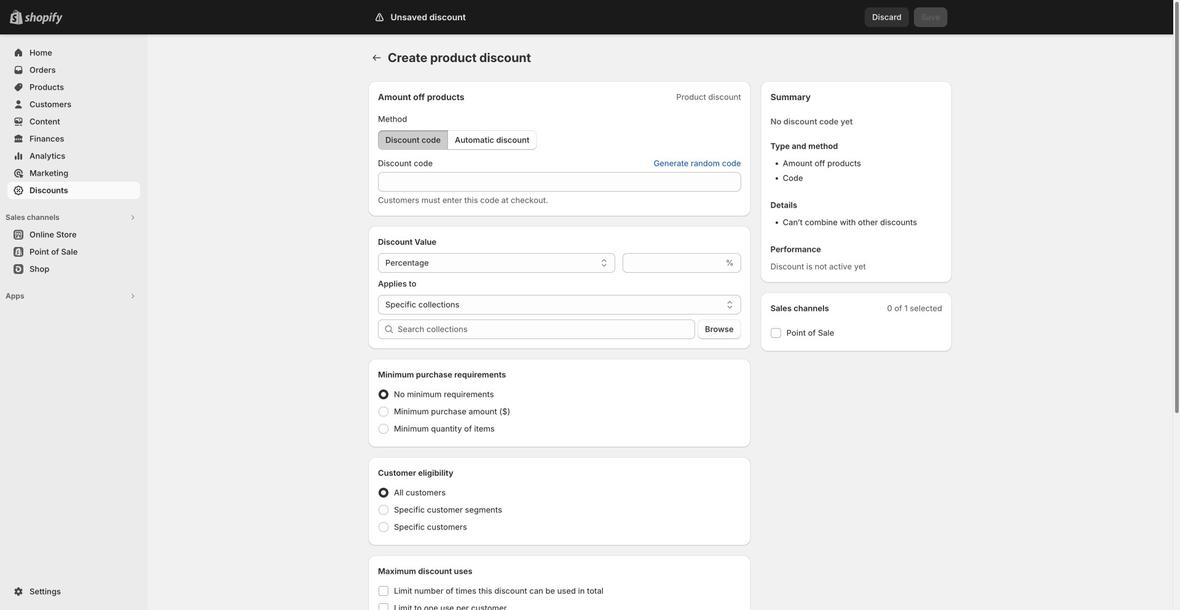 Task type: locate. For each thing, give the bounding box(es) containing it.
None text field
[[378, 172, 741, 192], [622, 253, 723, 273], [378, 172, 741, 192], [622, 253, 723, 273]]

shopify image
[[25, 12, 63, 24]]

Search collections text field
[[398, 320, 695, 339]]



Task type: vqa. For each thing, say whether or not it's contained in the screenshot.
TEXT FIELD
yes



